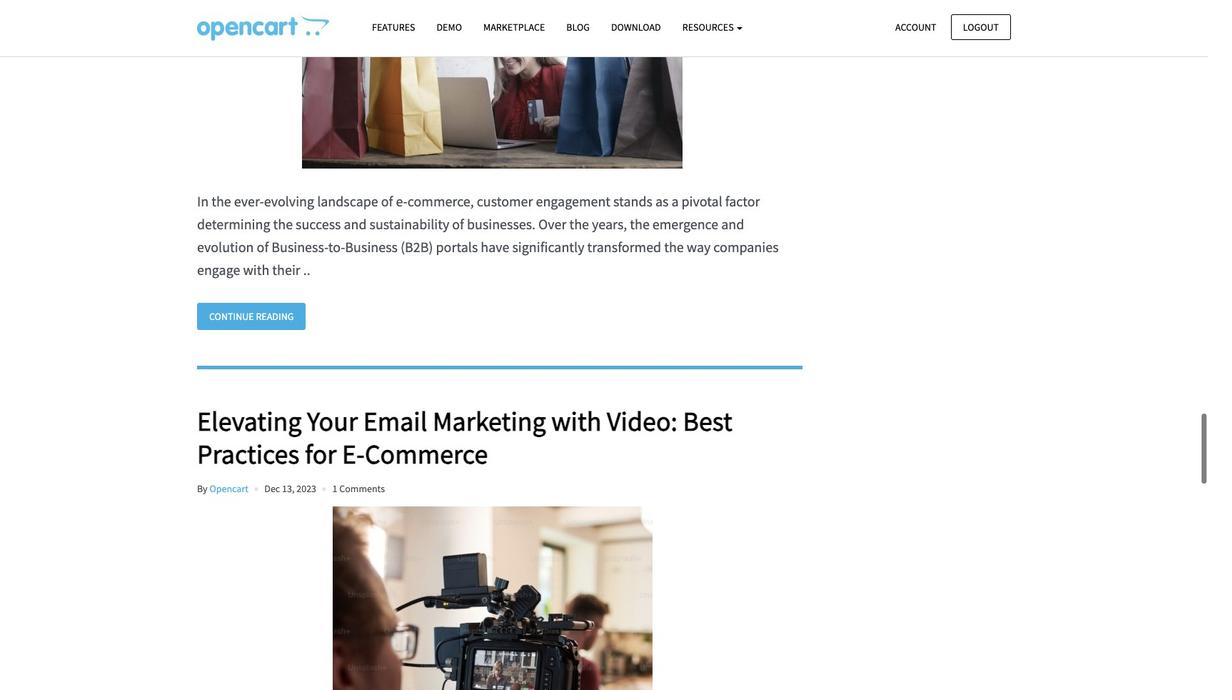 Task type: describe. For each thing, give the bounding box(es) containing it.
in the ever-evolving landscape of e-commerce, customer engagement stands as a pivotal factor determining the success and sustainability of businesses. over the years, the emergence and evolution of business-to-business (b2b) portals have significantly transformed the way companies engage with their ..
[[197, 192, 779, 278]]

in
[[197, 192, 209, 210]]

maximising customer engagement in e-commerce marketing through b2b portals image
[[197, 0, 789, 168]]

continue reading link
[[197, 303, 306, 330]]

1 vertical spatial of
[[452, 215, 464, 233]]

13,
[[282, 482, 295, 495]]

marketplace
[[484, 21, 545, 34]]

account link
[[884, 14, 949, 40]]

for
[[305, 437, 337, 471]]

practices
[[197, 437, 300, 471]]

the down engagement
[[570, 215, 589, 233]]

stands
[[614, 192, 653, 210]]

determining
[[197, 215, 270, 233]]

over
[[539, 215, 567, 233]]

as
[[656, 192, 669, 210]]

demo
[[437, 21, 462, 34]]

the left way
[[664, 238, 684, 256]]

by opencart
[[197, 482, 249, 495]]

commerce
[[365, 437, 488, 471]]

blog
[[567, 21, 590, 34]]

continue
[[209, 310, 254, 323]]

continue reading
[[209, 310, 294, 323]]

sustainability
[[370, 215, 450, 233]]

the down evolving
[[273, 215, 293, 233]]

logout
[[963, 20, 999, 33]]

1 comments
[[332, 482, 385, 495]]

(b2b)
[[401, 238, 433, 256]]

a
[[672, 192, 679, 210]]

pivotal
[[682, 192, 723, 210]]

opencart link
[[210, 482, 249, 495]]

engagement
[[536, 192, 611, 210]]

to-
[[328, 238, 345, 256]]

commerce,
[[408, 192, 474, 210]]

email
[[363, 404, 427, 438]]

elevating
[[197, 404, 302, 438]]

your
[[307, 404, 358, 438]]

years,
[[592, 215, 627, 233]]

reading
[[256, 310, 294, 323]]

..
[[303, 261, 311, 278]]

opencart
[[210, 482, 249, 495]]

significantly
[[512, 238, 585, 256]]

0 vertical spatial of
[[381, 192, 393, 210]]

2 and from the left
[[722, 215, 745, 233]]

success
[[296, 215, 341, 233]]

dec
[[265, 482, 280, 495]]

landscape
[[317, 192, 378, 210]]

logout link
[[951, 14, 1012, 40]]

evolving
[[264, 192, 314, 210]]

their
[[272, 261, 301, 278]]

business
[[345, 238, 398, 256]]

video:
[[607, 404, 678, 438]]

0 horizontal spatial of
[[257, 238, 269, 256]]

elevating your email marketing with video: best practices for e-commerce link
[[197, 404, 803, 471]]

1
[[332, 482, 337, 495]]

resources
[[683, 21, 736, 34]]

have
[[481, 238, 510, 256]]

e-
[[396, 192, 408, 210]]

with inside elevating your email marketing with video: best practices for e-commerce
[[552, 404, 602, 438]]

ever-
[[234, 192, 264, 210]]



Task type: vqa. For each thing, say whether or not it's contained in the screenshot.
1 Comments
yes



Task type: locate. For each thing, give the bounding box(es) containing it.
resources link
[[672, 15, 754, 40]]

download
[[611, 21, 661, 34]]

2023
[[297, 482, 317, 495]]

portals
[[436, 238, 478, 256]]

with
[[243, 261, 270, 278], [552, 404, 602, 438]]

marketing
[[433, 404, 546, 438]]

e-
[[342, 437, 365, 471]]

account
[[896, 20, 937, 33]]

transformed
[[588, 238, 662, 256]]

with left their
[[243, 261, 270, 278]]

of up portals
[[452, 215, 464, 233]]

customer
[[477, 192, 533, 210]]

the right in
[[212, 192, 231, 210]]

with inside in the ever-evolving landscape of e-commerce, customer engagement stands as a pivotal factor determining the success and sustainability of businesses. over the years, the emergence and evolution of business-to-business (b2b) portals have significantly transformed the way companies engage with their ..
[[243, 261, 270, 278]]

opencart - blog image
[[197, 15, 329, 41]]

and
[[344, 215, 367, 233], [722, 215, 745, 233]]

1 horizontal spatial of
[[381, 192, 393, 210]]

0 vertical spatial with
[[243, 261, 270, 278]]

engage
[[197, 261, 240, 278]]

dec 13, 2023
[[265, 482, 317, 495]]

1 horizontal spatial with
[[552, 404, 602, 438]]

0 horizontal spatial and
[[344, 215, 367, 233]]

the down stands
[[630, 215, 650, 233]]

business-
[[272, 238, 328, 256]]

with left video:
[[552, 404, 602, 438]]

2 horizontal spatial of
[[452, 215, 464, 233]]

1 and from the left
[[344, 215, 367, 233]]

0 horizontal spatial with
[[243, 261, 270, 278]]

comments
[[339, 482, 385, 495]]

way
[[687, 238, 711, 256]]

marketplace link
[[473, 15, 556, 40]]

demo link
[[426, 15, 473, 40]]

emergence
[[653, 215, 719, 233]]

elevating your email marketing with video: best practices for e-commerce image
[[197, 506, 789, 690]]

of left e-
[[381, 192, 393, 210]]

factor
[[726, 192, 760, 210]]

features
[[372, 21, 415, 34]]

companies
[[714, 238, 779, 256]]

blog link
[[556, 15, 601, 40]]

evolution
[[197, 238, 254, 256]]

1 vertical spatial with
[[552, 404, 602, 438]]

by
[[197, 482, 208, 495]]

download link
[[601, 15, 672, 40]]

of
[[381, 192, 393, 210], [452, 215, 464, 233], [257, 238, 269, 256]]

of down determining
[[257, 238, 269, 256]]

2 vertical spatial of
[[257, 238, 269, 256]]

and down factor
[[722, 215, 745, 233]]

businesses.
[[467, 215, 536, 233]]

best
[[683, 404, 733, 438]]

and down landscape
[[344, 215, 367, 233]]

the
[[212, 192, 231, 210], [273, 215, 293, 233], [570, 215, 589, 233], [630, 215, 650, 233], [664, 238, 684, 256]]

elevating your email marketing with video: best practices for e-commerce
[[197, 404, 733, 471]]

1 horizontal spatial and
[[722, 215, 745, 233]]

features link
[[361, 15, 426, 40]]



